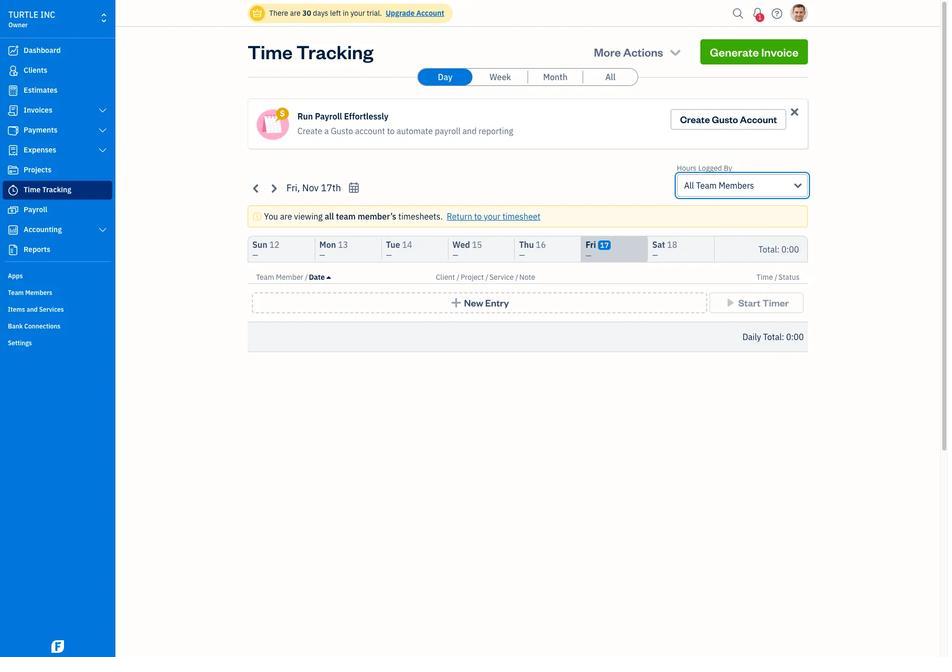 Task type: locate. For each thing, give the bounding box(es) containing it.
and right payroll
[[462, 126, 477, 136]]

inc
[[40, 9, 55, 20]]

are left 30
[[290, 8, 301, 18]]

1 vertical spatial your
[[484, 211, 500, 222]]

expenses
[[24, 145, 56, 155]]

more
[[594, 45, 621, 59]]

0 vertical spatial chevron large down image
[[98, 107, 108, 115]]

and inside main element
[[27, 306, 38, 314]]

timesheet
[[502, 211, 540, 222]]

0 vertical spatial time tracking
[[248, 39, 373, 64]]

chevron large down image
[[98, 107, 108, 115], [98, 126, 108, 135], [98, 146, 108, 155]]

time tracking link
[[3, 181, 112, 200]]

and right items
[[27, 306, 38, 314]]

1 vertical spatial payroll
[[24, 205, 47, 215]]

you are viewing all team member's timesheets. return to your timesheet
[[264, 211, 540, 222]]

month
[[543, 72, 568, 82]]

time tracking down the 'projects' link
[[24, 185, 71, 195]]

chevron large down image inside invoices link
[[98, 107, 108, 115]]

1 vertical spatial are
[[280, 211, 292, 222]]

1 horizontal spatial payroll
[[315, 111, 342, 122]]

— down sun
[[252, 251, 258, 260]]

members inside dropdown button
[[719, 180, 754, 191]]

tracking down the 'projects' link
[[42, 185, 71, 195]]

all team members
[[684, 180, 754, 191]]

0 horizontal spatial team
[[8, 289, 24, 297]]

invoice image
[[7, 105, 19, 116]]

0 vertical spatial 0:00
[[781, 244, 799, 255]]

time link
[[756, 273, 775, 282]]

all down hours
[[684, 180, 694, 191]]

payment image
[[7, 125, 19, 136]]

— for fri
[[586, 251, 591, 261]]

— inside sat 18 —
[[652, 251, 658, 260]]

estimates link
[[3, 81, 112, 100]]

payroll link
[[3, 201, 112, 220]]

1 vertical spatial total
[[763, 332, 782, 343]]

sun
[[252, 240, 267, 250]]

members up items and services
[[25, 289, 52, 297]]

thu 16 —
[[519, 240, 546, 260]]

reports link
[[3, 241, 112, 260]]

total up time 'link'
[[758, 244, 777, 255]]

— inside wed 15 —
[[453, 251, 458, 260]]

0:00
[[781, 244, 799, 255], [786, 332, 804, 343]]

run
[[297, 111, 313, 122]]

account
[[416, 8, 444, 18], [740, 113, 777, 125]]

week link
[[473, 69, 528, 86]]

1 / from the left
[[305, 273, 308, 282]]

1 vertical spatial time tracking
[[24, 185, 71, 195]]

create gusto account button
[[671, 109, 786, 130]]

: right daily
[[782, 332, 784, 343]]

new
[[464, 297, 483, 309]]

fri, nov 17th
[[286, 182, 341, 194]]

0:00 up status
[[781, 244, 799, 255]]

0 horizontal spatial :
[[777, 244, 779, 255]]

0 vertical spatial members
[[719, 180, 754, 191]]

total : 0:00
[[758, 244, 799, 255]]

/ left date
[[305, 273, 308, 282]]

tracking down left in the top of the page
[[296, 39, 373, 64]]

account left close icon at the top
[[740, 113, 777, 125]]

sat
[[652, 240, 665, 250]]

0 vertical spatial payroll
[[315, 111, 342, 122]]

all inside dropdown button
[[684, 180, 694, 191]]

0 vertical spatial time
[[248, 39, 293, 64]]

0 vertical spatial team
[[696, 180, 717, 191]]

your left timesheet
[[484, 211, 500, 222]]

0 vertical spatial create
[[680, 113, 710, 125]]

left
[[330, 8, 341, 18]]

1 vertical spatial time
[[24, 185, 41, 195]]

/ left service
[[486, 273, 488, 282]]

member's
[[358, 211, 396, 222]]

start timer image
[[724, 298, 736, 308]]

1 vertical spatial all
[[684, 180, 694, 191]]

— inside 'sun 12 —'
[[252, 251, 258, 260]]

15
[[472, 240, 482, 250]]

are for there
[[290, 8, 301, 18]]

time tracking down 30
[[248, 39, 373, 64]]

1 vertical spatial members
[[25, 289, 52, 297]]

are
[[290, 8, 301, 18], [280, 211, 292, 222]]

1 chevron large down image from the top
[[98, 107, 108, 115]]

1 horizontal spatial create
[[680, 113, 710, 125]]

— inside mon 13 —
[[319, 251, 325, 260]]

1 horizontal spatial gusto
[[712, 113, 738, 125]]

gusto right a
[[331, 126, 353, 136]]

time right timer 'icon'
[[24, 185, 41, 195]]

0 horizontal spatial tracking
[[42, 185, 71, 195]]

/ left status
[[775, 273, 777, 282]]

1 horizontal spatial account
[[740, 113, 777, 125]]

1 horizontal spatial members
[[719, 180, 754, 191]]

gusto up by
[[712, 113, 738, 125]]

team members link
[[3, 285, 112, 301]]

to
[[387, 126, 395, 136], [474, 211, 482, 222]]

: up time / status
[[777, 244, 779, 255]]

— down mon
[[319, 251, 325, 260]]

— inside tue 14 —
[[386, 251, 392, 260]]

— down the thu
[[519, 251, 525, 260]]

to right account
[[387, 126, 395, 136]]

create gusto account
[[680, 113, 777, 125]]

tracking inside main element
[[42, 185, 71, 195]]

team for team member /
[[256, 273, 274, 282]]

client image
[[7, 66, 19, 76]]

all down 'more'
[[605, 72, 616, 82]]

0 vertical spatial all
[[605, 72, 616, 82]]

projects
[[24, 165, 52, 175]]

create inside button
[[680, 113, 710, 125]]

14
[[402, 240, 412, 250]]

thu
[[519, 240, 534, 250]]

create
[[680, 113, 710, 125], [297, 126, 322, 136]]

13
[[338, 240, 348, 250]]

there
[[269, 8, 288, 18]]

apps link
[[3, 268, 112, 284]]

—
[[252, 251, 258, 260], [319, 251, 325, 260], [386, 251, 392, 260], [453, 251, 458, 260], [519, 251, 525, 260], [652, 251, 658, 260], [586, 251, 591, 261]]

mon 13 —
[[319, 240, 348, 260]]

2 / from the left
[[457, 273, 460, 282]]

account right upgrade
[[416, 8, 444, 18]]

chevron large down image up the 'projects' link
[[98, 146, 108, 155]]

run payroll effortlessly create a gusto account to automate payroll and reporting
[[297, 111, 513, 136]]

members
[[719, 180, 754, 191], [25, 289, 52, 297]]

invoices
[[24, 105, 52, 115]]

1 vertical spatial :
[[782, 332, 784, 343]]

entry
[[485, 297, 509, 309]]

dashboard link
[[3, 41, 112, 60]]

fri 17 —
[[586, 240, 609, 261]]

3 chevron large down image from the top
[[98, 146, 108, 155]]

date link
[[309, 273, 331, 282]]

team for team members
[[8, 289, 24, 297]]

0:00 right daily
[[786, 332, 804, 343]]

to right the return
[[474, 211, 482, 222]]

0 horizontal spatial time
[[24, 185, 41, 195]]

more actions button
[[584, 39, 692, 65]]

apps
[[8, 272, 23, 280]]

1 vertical spatial account
[[740, 113, 777, 125]]

1 horizontal spatial time
[[248, 39, 293, 64]]

1 vertical spatial create
[[297, 126, 322, 136]]

/ right client
[[457, 273, 460, 282]]

all
[[605, 72, 616, 82], [684, 180, 694, 191]]

2 horizontal spatial time
[[756, 273, 773, 282]]

more actions
[[594, 45, 663, 59]]

chevron large down image up payments link
[[98, 107, 108, 115]]

your right in
[[350, 8, 365, 18]]

chevron large down image up expenses link
[[98, 126, 108, 135]]

time tracking inside main element
[[24, 185, 71, 195]]

1 vertical spatial and
[[27, 306, 38, 314]]

— for thu
[[519, 251, 525, 260]]

time left status
[[756, 273, 773, 282]]

0 horizontal spatial payroll
[[24, 205, 47, 215]]

previous day image
[[250, 182, 262, 194]]

— for sun
[[252, 251, 258, 260]]

turtle
[[8, 9, 38, 20]]

are right you
[[280, 211, 292, 222]]

all for all team members
[[684, 180, 694, 191]]

0 vertical spatial your
[[350, 8, 365, 18]]

viewing
[[294, 211, 323, 222]]

caretup image
[[327, 273, 331, 282]]

— inside thu 16 —
[[519, 251, 525, 260]]

payroll inside run payroll effortlessly create a gusto account to automate payroll and reporting
[[315, 111, 342, 122]]

team down hours logged by
[[696, 180, 717, 191]]

0 horizontal spatial gusto
[[331, 126, 353, 136]]

— for mon
[[319, 251, 325, 260]]

create inside run payroll effortlessly create a gusto account to automate payroll and reporting
[[297, 126, 322, 136]]

1 horizontal spatial all
[[684, 180, 694, 191]]

0 vertical spatial account
[[416, 8, 444, 18]]

expense image
[[7, 145, 19, 156]]

chevron large down image inside expenses link
[[98, 146, 108, 155]]

0 vertical spatial gusto
[[712, 113, 738, 125]]

total right daily
[[763, 332, 782, 343]]

2 vertical spatial team
[[8, 289, 24, 297]]

sun 12 —
[[252, 240, 279, 260]]

close image
[[789, 106, 801, 118]]

1 horizontal spatial team
[[256, 273, 274, 282]]

account inside create gusto account button
[[740, 113, 777, 125]]

team inside team members link
[[8, 289, 24, 297]]

and
[[462, 126, 477, 136], [27, 306, 38, 314]]

days
[[313, 8, 328, 18]]

0 vertical spatial to
[[387, 126, 395, 136]]

0 horizontal spatial to
[[387, 126, 395, 136]]

chevron large down image for invoices
[[98, 107, 108, 115]]

1 horizontal spatial tracking
[[296, 39, 373, 64]]

money image
[[7, 205, 19, 216]]

1 vertical spatial tracking
[[42, 185, 71, 195]]

payroll up accounting
[[24, 205, 47, 215]]

gusto
[[712, 113, 738, 125], [331, 126, 353, 136]]

bank
[[8, 323, 23, 331]]

in
[[343, 8, 349, 18]]

— down sat
[[652, 251, 658, 260]]

2 horizontal spatial team
[[696, 180, 717, 191]]

— down wed
[[453, 251, 458, 260]]

— down tue
[[386, 251, 392, 260]]

expenses link
[[3, 141, 112, 160]]

— down fri
[[586, 251, 591, 261]]

owner
[[8, 21, 28, 29]]

0 vertical spatial are
[[290, 8, 301, 18]]

0 horizontal spatial create
[[297, 126, 322, 136]]

all inside 'link'
[[605, 72, 616, 82]]

members down by
[[719, 180, 754, 191]]

turtle inc owner
[[8, 9, 55, 29]]

time / status
[[756, 273, 800, 282]]

0 horizontal spatial and
[[27, 306, 38, 314]]

— for sat
[[652, 251, 658, 260]]

chevron large down image for expenses
[[98, 146, 108, 155]]

1 vertical spatial chevron large down image
[[98, 126, 108, 135]]

you
[[264, 211, 278, 222]]

to inside run payroll effortlessly create a gusto account to automate payroll and reporting
[[387, 126, 395, 136]]

1 vertical spatial to
[[474, 211, 482, 222]]

1 horizontal spatial and
[[462, 126, 477, 136]]

payroll inside main element
[[24, 205, 47, 215]]

tracking
[[296, 39, 373, 64], [42, 185, 71, 195]]

payroll up a
[[315, 111, 342, 122]]

16
[[536, 240, 546, 250]]

1 vertical spatial team
[[256, 273, 274, 282]]

members inside main element
[[25, 289, 52, 297]]

project image
[[7, 165, 19, 176]]

1 vertical spatial gusto
[[331, 126, 353, 136]]

2 chevron large down image from the top
[[98, 126, 108, 135]]

— for tue
[[386, 251, 392, 260]]

0 horizontal spatial members
[[25, 289, 52, 297]]

chevron large down image
[[98, 226, 108, 235]]

0 vertical spatial and
[[462, 126, 477, 136]]

create down run
[[297, 126, 322, 136]]

team down apps
[[8, 289, 24, 297]]

0 horizontal spatial time tracking
[[24, 185, 71, 195]]

team
[[696, 180, 717, 191], [256, 273, 274, 282], [8, 289, 24, 297]]

team left member
[[256, 273, 274, 282]]

0 horizontal spatial all
[[605, 72, 616, 82]]

upgrade
[[386, 8, 415, 18]]

time inside main element
[[24, 185, 41, 195]]

2 vertical spatial chevron large down image
[[98, 146, 108, 155]]

/ left note
[[515, 273, 518, 282]]

1 horizontal spatial time tracking
[[248, 39, 373, 64]]

time down there
[[248, 39, 293, 64]]

payroll
[[315, 111, 342, 122], [24, 205, 47, 215]]

— inside fri 17 —
[[586, 251, 591, 261]]

mon
[[319, 240, 336, 250]]

1
[[758, 13, 762, 21]]

create up hours
[[680, 113, 710, 125]]



Task type: describe. For each thing, give the bounding box(es) containing it.
5 / from the left
[[775, 273, 777, 282]]

note
[[519, 273, 535, 282]]

tue
[[386, 240, 400, 250]]

3 / from the left
[[486, 273, 488, 282]]

upgrade account link
[[384, 8, 444, 18]]

timesheets.
[[398, 211, 443, 222]]

1 button
[[749, 3, 766, 24]]

daily total : 0:00
[[742, 332, 804, 343]]

accounting link
[[3, 221, 112, 240]]

settings
[[8, 339, 32, 347]]

return to your timesheet button
[[447, 210, 540, 223]]

client / project / service / note
[[436, 273, 535, 282]]

gusto inside run payroll effortlessly create a gusto account to automate payroll and reporting
[[331, 126, 353, 136]]

dashboard image
[[7, 46, 19, 56]]

17
[[600, 241, 609, 250]]

go to help image
[[769, 6, 785, 21]]

12
[[269, 240, 279, 250]]

info image
[[252, 210, 262, 223]]

1 vertical spatial 0:00
[[786, 332, 804, 343]]

freshbooks image
[[49, 641, 66, 654]]

choose a date image
[[348, 182, 360, 194]]

0 vertical spatial :
[[777, 244, 779, 255]]

bank connections
[[8, 323, 61, 331]]

reporting
[[479, 126, 513, 136]]

new entry button
[[252, 293, 707, 314]]

chart image
[[7, 225, 19, 236]]

crown image
[[252, 8, 263, 19]]

tue 14 —
[[386, 240, 412, 260]]

estimates
[[24, 86, 57, 95]]

member
[[276, 273, 303, 282]]

status link
[[778, 273, 800, 282]]

month link
[[528, 69, 583, 86]]

0 vertical spatial total
[[758, 244, 777, 255]]

bank connections link
[[3, 318, 112, 334]]

— for wed
[[453, 251, 458, 260]]

chevrondown image
[[668, 45, 683, 59]]

generate invoice button
[[700, 39, 808, 65]]

clients link
[[3, 61, 112, 80]]

items and services
[[8, 306, 64, 314]]

all link
[[583, 69, 638, 86]]

timer image
[[7, 185, 19, 196]]

service
[[489, 273, 514, 282]]

service link
[[489, 273, 515, 282]]

connections
[[24, 323, 61, 331]]

1 horizontal spatial your
[[484, 211, 500, 222]]

day
[[438, 72, 452, 82]]

4 / from the left
[[515, 273, 518, 282]]

logged
[[698, 164, 722, 173]]

payments
[[24, 125, 57, 135]]

17th
[[321, 182, 341, 194]]

wed 15 —
[[453, 240, 482, 260]]

fri,
[[286, 182, 300, 194]]

nov
[[302, 182, 319, 194]]

account
[[355, 126, 385, 136]]

dashboard
[[24, 46, 61, 55]]

invoices link
[[3, 101, 112, 120]]

0 vertical spatial tracking
[[296, 39, 373, 64]]

all for all
[[605, 72, 616, 82]]

payments link
[[3, 121, 112, 140]]

all team members button
[[677, 174, 808, 197]]

by
[[724, 164, 732, 173]]

trial.
[[367, 8, 382, 18]]

chevron large down image for payments
[[98, 126, 108, 135]]

and inside run payroll effortlessly create a gusto account to automate payroll and reporting
[[462, 126, 477, 136]]

plus image
[[450, 298, 462, 308]]

team member /
[[256, 273, 308, 282]]

items and services link
[[3, 302, 112, 317]]

2 vertical spatial time
[[756, 273, 773, 282]]

hours logged by
[[677, 164, 732, 173]]

project
[[461, 273, 484, 282]]

gusto inside button
[[712, 113, 738, 125]]

day link
[[418, 69, 472, 86]]

client
[[436, 273, 455, 282]]

0 horizontal spatial your
[[350, 8, 365, 18]]

search image
[[730, 6, 747, 21]]

reports
[[24, 245, 50, 254]]

projects link
[[3, 161, 112, 180]]

main element
[[0, 0, 142, 658]]

status
[[778, 273, 800, 282]]

are for you
[[280, 211, 292, 222]]

next day image
[[268, 182, 280, 194]]

payroll
[[435, 126, 461, 136]]

team inside all team members dropdown button
[[696, 180, 717, 191]]

project link
[[461, 273, 486, 282]]

1 horizontal spatial :
[[782, 332, 784, 343]]

date
[[309, 273, 325, 282]]

accounting
[[24, 225, 62, 235]]

report image
[[7, 245, 19, 255]]

1 horizontal spatial to
[[474, 211, 482, 222]]

18
[[667, 240, 677, 250]]

fri
[[586, 240, 596, 250]]

estimate image
[[7, 86, 19, 96]]

0 horizontal spatial account
[[416, 8, 444, 18]]

note link
[[519, 273, 535, 282]]

new entry
[[464, 297, 509, 309]]

there are 30 days left in your trial. upgrade account
[[269, 8, 444, 18]]

automate
[[397, 126, 433, 136]]

hours
[[677, 164, 697, 173]]

return
[[447, 211, 472, 222]]

all
[[325, 211, 334, 222]]

clients
[[24, 66, 47, 75]]

generate invoice
[[710, 45, 798, 59]]

services
[[39, 306, 64, 314]]

week
[[489, 72, 511, 82]]

team
[[336, 211, 356, 222]]

a
[[324, 126, 329, 136]]



Task type: vqa. For each thing, say whether or not it's contained in the screenshot.
or within MARK EXPENSE AS BILLABLE OR NON- BILLABLE
no



